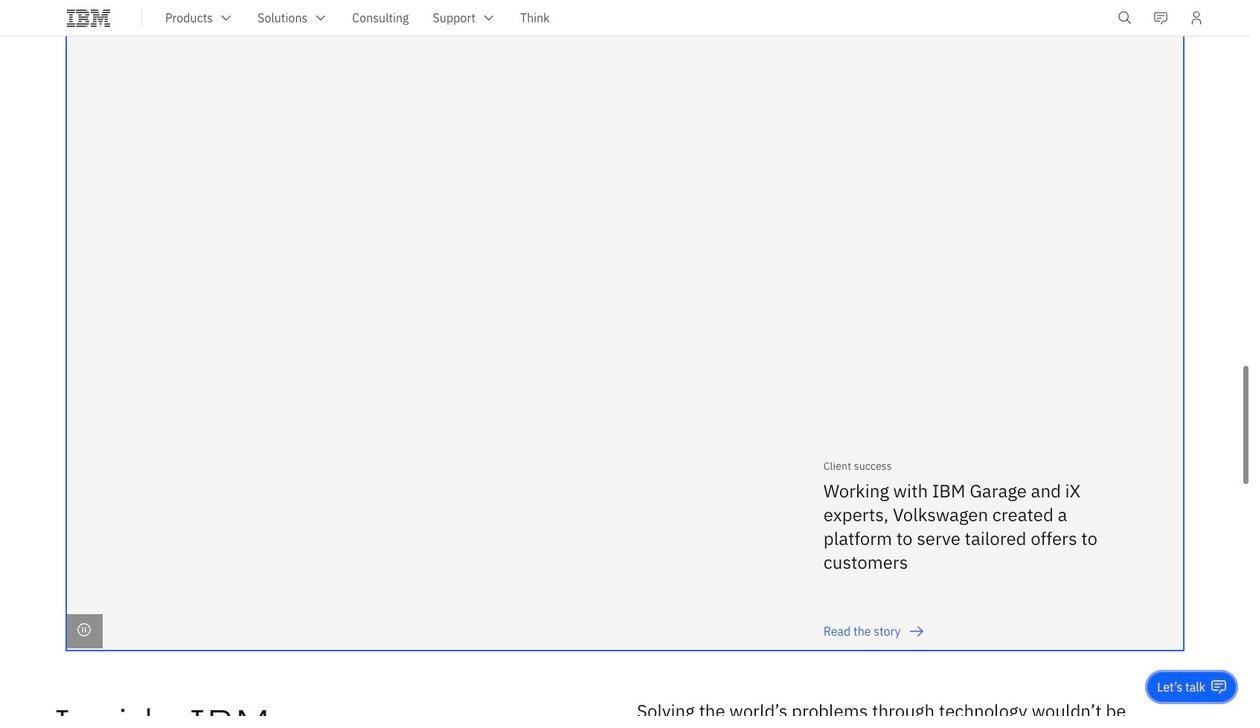 Task type: vqa. For each thing, say whether or not it's contained in the screenshot.
Open Cookie Preferences Modal section
no



Task type: describe. For each thing, give the bounding box(es) containing it.
let's talk element
[[1157, 679, 1205, 696]]



